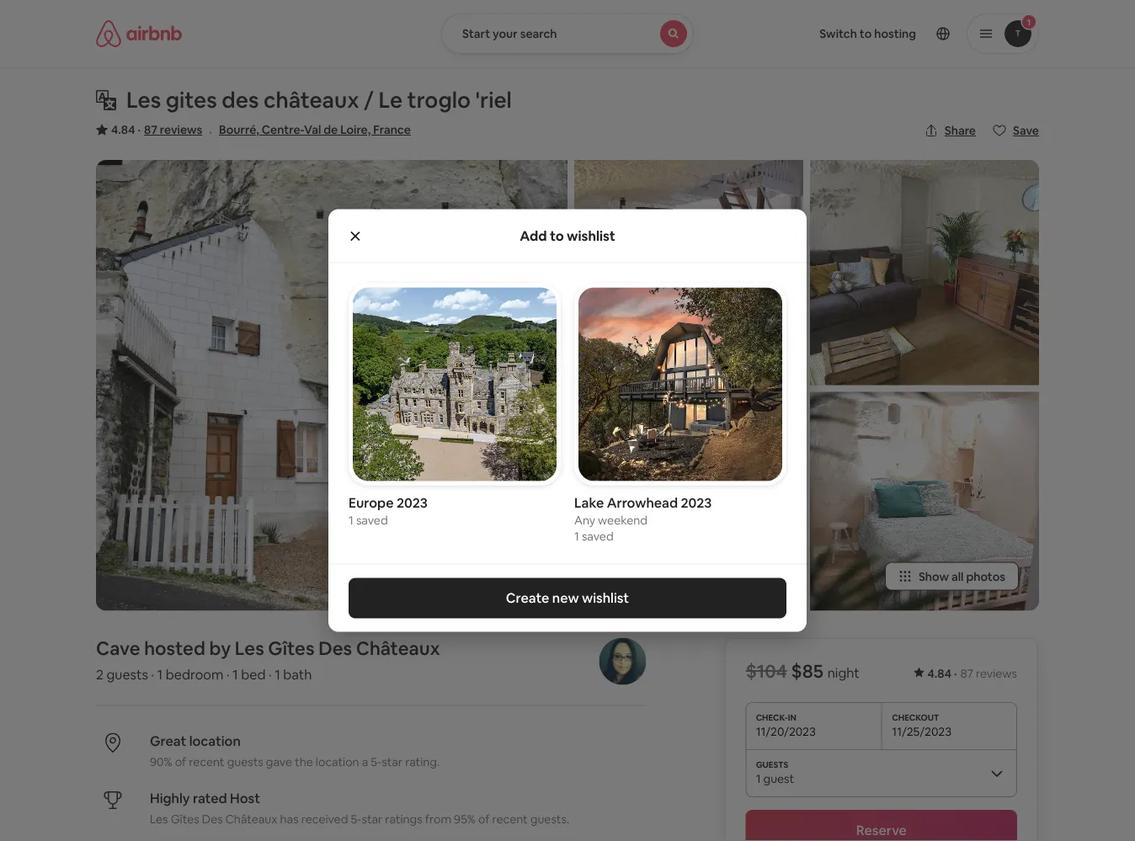 Task type: vqa. For each thing, say whether or not it's contained in the screenshot.
"Gîtes" within Highly rated Host Les Gîtes Des Châteaux has received 5-star ratings from 95% of recent guests.
yes



Task type: locate. For each thing, give the bounding box(es) containing it.
learn more about the host, les gîtes des châteaux. image
[[599, 638, 646, 685], [599, 638, 646, 685]]

2 2023 from the left
[[681, 494, 712, 512]]

wishlist
[[567, 227, 616, 244], [582, 590, 629, 607]]

host
[[230, 790, 260, 807]]

1 vertical spatial les
[[235, 637, 264, 661]]

2023 inside europe 2023 1 saved
[[397, 494, 428, 512]]

les inside cave hosted by les gîtes des châteaux 2 guests · 1 bedroom · 1 bed · 1 bath
[[235, 637, 264, 661]]

11/25/2023
[[892, 724, 952, 740]]

wishlist inside button
[[582, 590, 629, 607]]

guests inside great location 90% of recent guests gave the location a 5-star rating.
[[227, 754, 264, 769]]

0 vertical spatial gîtes
[[268, 637, 315, 661]]

les gites des châteaux / le troglo 'riel
[[126, 86, 512, 114]]

1 vertical spatial saved
[[582, 529, 614, 544]]

recent up rated
[[189, 754, 225, 769]]

1 vertical spatial guests
[[227, 754, 264, 769]]

the
[[295, 754, 313, 769]]

0 vertical spatial of
[[175, 754, 186, 769]]

0 vertical spatial 4.84
[[111, 122, 135, 137]]

1 vertical spatial 4.84
[[928, 666, 952, 681]]

1 horizontal spatial guests
[[227, 754, 264, 769]]

châteaux
[[226, 812, 278, 827]]

1 horizontal spatial 2023
[[681, 494, 712, 512]]

create new wishlist
[[506, 590, 629, 607]]

0 horizontal spatial gîtes
[[171, 812, 199, 827]]

87
[[144, 122, 157, 137], [961, 666, 974, 681]]

0 vertical spatial 87
[[144, 122, 157, 137]]

guests
[[107, 666, 148, 684], [227, 754, 264, 769]]

2
[[96, 666, 104, 684]]

0 vertical spatial location
[[189, 733, 241, 750]]

has
[[280, 812, 299, 827]]

·
[[138, 122, 141, 137], [209, 123, 212, 140], [954, 666, 957, 681], [151, 666, 154, 684], [227, 666, 230, 684], [269, 666, 272, 684]]

cave
[[96, 637, 140, 661]]

90%
[[150, 754, 172, 769]]

1 vertical spatial star
[[362, 812, 383, 827]]

1 left bed
[[233, 666, 238, 684]]

saved
[[356, 513, 388, 528], [582, 529, 614, 544]]

lake
[[575, 494, 604, 512]]

france
[[373, 122, 411, 137]]

gîtes
[[268, 637, 315, 661], [171, 812, 199, 827]]

1 vertical spatial 4.84 · 87 reviews
[[928, 666, 1018, 681]]

gîtes down highly
[[171, 812, 199, 827]]

2023 right arrowhead
[[681, 494, 712, 512]]

europe 2023 1 saved
[[349, 494, 428, 528]]

1
[[349, 513, 354, 528], [575, 529, 579, 544], [157, 666, 163, 684], [233, 666, 238, 684], [275, 666, 280, 684]]

loire,
[[341, 122, 371, 137]]

location right great
[[189, 733, 241, 750]]

recent left "guests."
[[492, 812, 528, 827]]

4.84 down automatically translated title: les gites des châteaux / le troglo 'riel image
[[111, 122, 135, 137]]

0 vertical spatial recent
[[189, 754, 225, 769]]

0 vertical spatial saved
[[356, 513, 388, 528]]

wishlist right to
[[567, 227, 616, 244]]

location
[[189, 733, 241, 750], [316, 754, 359, 769]]

1 horizontal spatial 5-
[[371, 754, 382, 769]]

95%
[[454, 812, 476, 827]]

1 horizontal spatial of
[[478, 812, 490, 827]]

recent
[[189, 754, 225, 769], [492, 812, 528, 827]]

1 horizontal spatial gîtes
[[268, 637, 315, 661]]

0 horizontal spatial reviews
[[160, 122, 202, 137]]

5- right received
[[351, 812, 362, 827]]

0 horizontal spatial recent
[[189, 754, 225, 769]]

les
[[126, 86, 161, 114], [235, 637, 264, 661], [150, 812, 168, 827]]

· inside · bourré, centre-val de loire, france
[[209, 123, 212, 140]]

all
[[952, 569, 964, 584]]

1 vertical spatial 5-
[[351, 812, 362, 827]]

4.84 · 87 reviews up 11/25/2023
[[928, 666, 1018, 681]]

start your search
[[463, 26, 557, 41]]

0 horizontal spatial 5-
[[351, 812, 362, 827]]

les down highly
[[150, 812, 168, 827]]

share
[[945, 123, 976, 138]]

create
[[506, 590, 550, 607]]

· bourré, centre-val de loire, france
[[209, 122, 411, 140]]

les for hosted
[[235, 637, 264, 661]]

show
[[919, 569, 949, 584]]

centre-
[[262, 122, 304, 137]]

les inside highly rated host les gîtes des châteaux has received 5-star ratings from 95% of recent guests.
[[150, 812, 168, 827]]

1 vertical spatial gîtes
[[171, 812, 199, 827]]

4.84 · 87 reviews down gites in the top left of the page
[[111, 122, 202, 137]]

4.84 · 87 reviews
[[111, 122, 202, 137], [928, 666, 1018, 681]]

1 horizontal spatial reviews
[[976, 666, 1018, 681]]

saved down europe
[[356, 513, 388, 528]]

star
[[382, 754, 403, 769], [362, 812, 383, 827]]

1 vertical spatial 87
[[961, 666, 974, 681]]

reviews
[[160, 122, 202, 137], [976, 666, 1018, 681]]

0 vertical spatial 4.84 · 87 reviews
[[111, 122, 202, 137]]

1 2023 from the left
[[397, 494, 428, 512]]

0 vertical spatial wishlist
[[567, 227, 616, 244]]

bourré, centre-val de loire, france button
[[219, 120, 411, 140]]

1 vertical spatial location
[[316, 754, 359, 769]]

87 reviews button
[[144, 121, 202, 138]]

les right automatically translated title: les gites des châteaux / le troglo 'riel image
[[126, 86, 161, 114]]

5- right the 'a'
[[371, 754, 382, 769]]

of right 90%
[[175, 754, 186, 769]]

2023 right europe
[[397, 494, 428, 512]]

/
[[364, 86, 374, 114]]

0 vertical spatial 5-
[[371, 754, 382, 769]]

0 vertical spatial guests
[[107, 666, 148, 684]]

guests right 2
[[107, 666, 148, 684]]

1 down any on the bottom right
[[575, 529, 579, 544]]

of
[[175, 754, 186, 769], [478, 812, 490, 827]]

0 horizontal spatial saved
[[356, 513, 388, 528]]

de
[[324, 122, 338, 137]]

reserve
[[857, 822, 907, 839]]

star right the 'a'
[[382, 754, 403, 769]]

0 horizontal spatial 2023
[[397, 494, 428, 512]]

0 horizontal spatial guests
[[107, 666, 148, 684]]

recent inside highly rated host les gîtes des châteaux has received 5-star ratings from 95% of recent guests.
[[492, 812, 528, 827]]

location left the 'a'
[[316, 754, 359, 769]]

les up bed
[[235, 637, 264, 661]]

wishlist for europe 2023, 1 saved group
[[349, 284, 561, 528]]

gîtes up bath
[[268, 637, 315, 661]]

2 vertical spatial les
[[150, 812, 168, 827]]

1 vertical spatial reviews
[[976, 666, 1018, 681]]

1 horizontal spatial saved
[[582, 529, 614, 544]]

0 vertical spatial les
[[126, 86, 161, 114]]

wishlist right new
[[582, 590, 629, 607]]

bedroom
[[166, 666, 224, 684]]

0 horizontal spatial 4.84 · 87 reviews
[[111, 122, 202, 137]]

reserve button
[[746, 810, 1018, 842]]

4.84
[[111, 122, 135, 137], [928, 666, 952, 681]]

rated
[[193, 790, 227, 807]]

Start your search search field
[[441, 13, 694, 54]]

recent inside great location 90% of recent guests gave the location a 5-star rating.
[[189, 754, 225, 769]]

1 vertical spatial of
[[478, 812, 490, 827]]

0 horizontal spatial 87
[[144, 122, 157, 137]]

1 vertical spatial wishlist
[[582, 590, 629, 607]]

0 horizontal spatial of
[[175, 754, 186, 769]]

$104 $85 night
[[746, 659, 860, 683]]

5- inside highly rated host les gîtes des châteaux has received 5-star ratings from 95% of recent guests.
[[351, 812, 362, 827]]

1 vertical spatial recent
[[492, 812, 528, 827]]

1 down "hosted"
[[157, 666, 163, 684]]

of right 95%
[[478, 812, 490, 827]]

5- inside great location 90% of recent guests gave the location a 5-star rating.
[[371, 754, 382, 769]]

les gites des châteaux / le troglo 'riel image 5 image
[[810, 392, 1040, 611]]

highly rated host les gîtes des châteaux has received 5-star ratings from 95% of recent guests.
[[150, 790, 570, 827]]

add to wishlist dialog
[[329, 209, 807, 632]]

le
[[379, 86, 403, 114]]

val
[[304, 122, 321, 137]]

1 horizontal spatial recent
[[492, 812, 528, 827]]

saved down any on the bottom right
[[582, 529, 614, 544]]

5-
[[371, 754, 382, 769], [351, 812, 362, 827]]

add to wishlist
[[520, 227, 616, 244]]

1 horizontal spatial 87
[[961, 666, 974, 681]]

0 vertical spatial star
[[382, 754, 403, 769]]

new
[[552, 590, 579, 607]]

show all photos button
[[885, 562, 1019, 591]]

4.84 up 11/25/2023
[[928, 666, 952, 681]]

1 down europe
[[349, 513, 354, 528]]

gîtes inside cave hosted by les gîtes des châteaux 2 guests · 1 bedroom · 1 bed · 1 bath
[[268, 637, 315, 661]]

2023
[[397, 494, 428, 512], [681, 494, 712, 512]]

guests left gave at bottom left
[[227, 754, 264, 769]]

cave hosted by les gîtes des châteaux 2 guests · 1 bedroom · 1 bed · 1 bath
[[96, 637, 440, 684]]

1 inside europe 2023 1 saved
[[349, 513, 354, 528]]

photos
[[967, 569, 1006, 584]]

profile element
[[714, 0, 1040, 67]]

0 horizontal spatial 4.84
[[111, 122, 135, 137]]

gave
[[266, 754, 292, 769]]

star left ratings
[[362, 812, 383, 827]]

gîtes inside highly rated host les gîtes des châteaux has received 5-star ratings from 95% of recent guests.
[[171, 812, 199, 827]]

add
[[520, 227, 547, 244]]



Task type: describe. For each thing, give the bounding box(es) containing it.
search
[[520, 26, 557, 41]]

lake arrowhead 2023 any weekend 1 saved
[[575, 494, 712, 544]]

your
[[493, 26, 518, 41]]

1 horizontal spatial location
[[316, 754, 359, 769]]

automatically translated title: les gites des châteaux / le troglo 'riel image
[[96, 90, 116, 110]]

save button
[[986, 116, 1046, 145]]

save
[[1013, 123, 1040, 138]]

wishlist for add to wishlist
[[567, 227, 616, 244]]

1 left bath
[[275, 666, 280, 684]]

any
[[575, 513, 596, 528]]

des châteaux
[[319, 637, 440, 661]]

gîtes for des châteaux
[[268, 637, 315, 661]]

highly
[[150, 790, 190, 807]]

1 horizontal spatial 4.84 · 87 reviews
[[928, 666, 1018, 681]]

des
[[222, 86, 259, 114]]

arrowhead
[[607, 494, 678, 512]]

star inside highly rated host les gîtes des châteaux has received 5-star ratings from 95% of recent guests.
[[362, 812, 383, 827]]

share button
[[918, 116, 983, 145]]

11/20/2023
[[756, 724, 816, 740]]

châteaux
[[264, 86, 359, 114]]

les gites des châteaux / le troglo 'riel image 2 image
[[575, 160, 804, 386]]

gîtes for des
[[171, 812, 199, 827]]

bed
[[241, 666, 266, 684]]

saved inside lake arrowhead 2023 any weekend 1 saved
[[582, 529, 614, 544]]

of inside highly rated host les gîtes des châteaux has received 5-star ratings from 95% of recent guests.
[[478, 812, 490, 827]]

great
[[150, 733, 186, 750]]

weekend
[[598, 513, 648, 528]]

show all photos
[[919, 569, 1006, 584]]

les gites des châteaux / le troglo 'riel image 1 image
[[96, 160, 568, 611]]

1 horizontal spatial 4.84
[[928, 666, 952, 681]]

wishlist for lake arrowhead 2023, dates for any weekend, 1 saved group
[[575, 284, 787, 544]]

to
[[550, 227, 564, 244]]

saved inside europe 2023 1 saved
[[356, 513, 388, 528]]

les for rated
[[150, 812, 168, 827]]

$85
[[791, 659, 824, 683]]

les gites des châteaux / le troglo 'riel image 3 image
[[575, 392, 804, 611]]

'riel
[[476, 86, 512, 114]]

1 inside lake arrowhead 2023 any weekend 1 saved
[[575, 529, 579, 544]]

gites
[[166, 86, 217, 114]]

guests inside cave hosted by les gîtes des châteaux 2 guests · 1 bedroom · 1 bed · 1 bath
[[107, 666, 148, 684]]

start
[[463, 26, 490, 41]]

create new wishlist button
[[349, 578, 787, 619]]

$104
[[746, 659, 787, 683]]

0 horizontal spatial location
[[189, 733, 241, 750]]

ratings
[[385, 812, 423, 827]]

2023 inside lake arrowhead 2023 any weekend 1 saved
[[681, 494, 712, 512]]

des
[[202, 812, 223, 827]]

of inside great location 90% of recent guests gave the location a 5-star rating.
[[175, 754, 186, 769]]

bath
[[283, 666, 312, 684]]

star inside great location 90% of recent guests gave the location a 5-star rating.
[[382, 754, 403, 769]]

great location 90% of recent guests gave the location a 5-star rating.
[[150, 733, 440, 769]]

from
[[425, 812, 452, 827]]

hosted
[[144, 637, 205, 661]]

wishlist for create new wishlist
[[582, 590, 629, 607]]

troglo
[[407, 86, 471, 114]]

les gites des châteaux / le troglo 'riel image 4 image
[[810, 160, 1040, 386]]

received
[[301, 812, 348, 827]]

a
[[362, 754, 368, 769]]

bourré,
[[219, 122, 259, 137]]

rating.
[[405, 754, 440, 769]]

0 vertical spatial reviews
[[160, 122, 202, 137]]

by
[[209, 637, 231, 661]]

start your search button
[[441, 13, 694, 54]]

guests.
[[531, 812, 570, 827]]

night
[[828, 664, 860, 681]]

europe
[[349, 494, 394, 512]]



